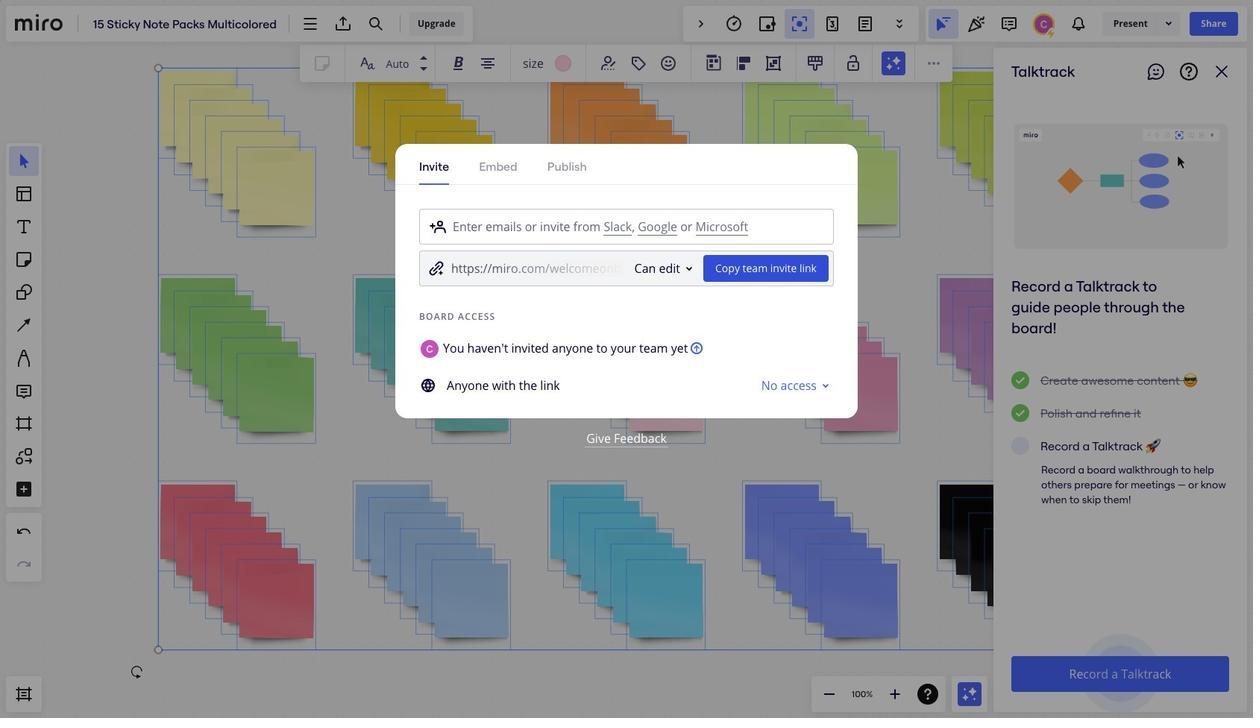 Task type: vqa. For each thing, say whether or not it's contained in the screenshot.
"tab list" to the top
no



Task type: describe. For each thing, give the bounding box(es) containing it.
chirpy chipmunk image
[[421, 340, 439, 358]]

comment image
[[1001, 15, 1018, 33]]

board toolbar
[[6, 6, 473, 42]]

creation toolbar
[[6, 48, 42, 677]]

link image
[[428, 259, 445, 277]]

context menu toolbar
[[300, 45, 953, 82]]



Task type: locate. For each thing, give the bounding box(es) containing it.
communication toolbar
[[926, 6, 1248, 42]]

spagx image
[[313, 54, 331, 72], [705, 54, 723, 72], [845, 54, 863, 72], [766, 56, 781, 71], [737, 57, 751, 70], [420, 67, 428, 71], [688, 342, 703, 354], [419, 377, 437, 394]]

hide collaborators' cursors image
[[935, 15, 953, 33]]

0 horizontal spatial tab
[[419, 144, 449, 184]]

2 horizontal spatial tab
[[548, 144, 587, 184]]

3 tab from the left
[[548, 144, 587, 184]]

None email field
[[453, 215, 572, 238]]

2 tab from the left
[[479, 144, 518, 184]]

spagx image
[[600, 54, 618, 72], [630, 54, 648, 72], [660, 54, 678, 72], [420, 56, 428, 60], [453, 57, 463, 70], [360, 57, 375, 69], [928, 57, 940, 69], [481, 58, 495, 69], [1012, 372, 1030, 390], [1012, 404, 1030, 422]]

hide apps image
[[693, 15, 710, 33]]

1 tab from the left
[[419, 144, 449, 184]]

tab
[[419, 144, 449, 184], [479, 144, 518, 184], [548, 144, 587, 184]]

tab list
[[419, 144, 843, 184]]

help center image
[[1181, 63, 1198, 81]]

1 horizontal spatial tab
[[479, 144, 518, 184]]

collaboration toolbar
[[684, 6, 919, 42]]



